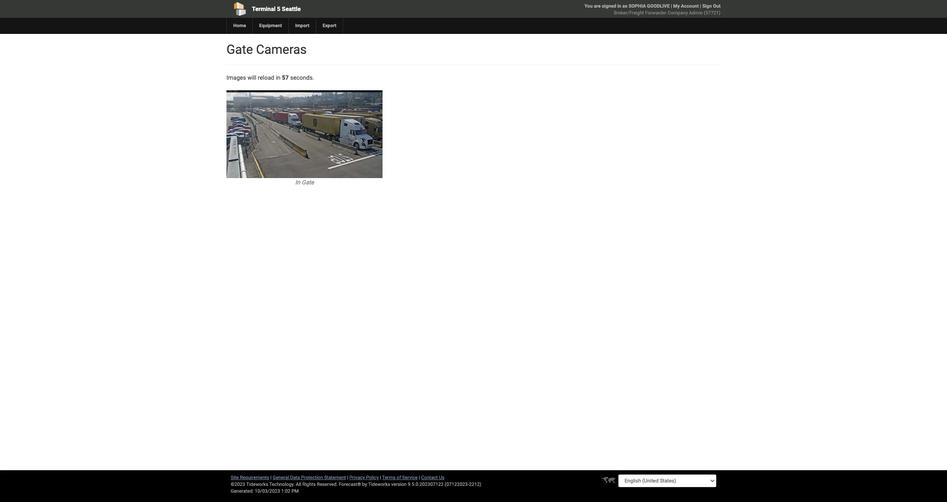 Task type: describe. For each thing, give the bounding box(es) containing it.
sophia
[[629, 3, 646, 9]]

import link
[[289, 18, 316, 34]]

seattle
[[282, 6, 301, 12]]

10/03/2023
[[255, 489, 280, 494]]

5
[[277, 6, 281, 12]]

general
[[273, 475, 289, 481]]

cameras
[[256, 42, 307, 57]]

| up the tideworks
[[380, 475, 381, 481]]

you are signed in as sophia goodlive | my account | sign out broker/freight forwarder company admin (57721)
[[585, 3, 721, 16]]

terminal 5 seattle link
[[227, 0, 425, 18]]

company
[[668, 10, 688, 16]]

images will reload in 57 seconds.
[[227, 74, 314, 81]]

are
[[594, 3, 601, 9]]

home
[[233, 23, 246, 28]]

home link
[[227, 18, 253, 34]]

privacy policy link
[[350, 475, 379, 481]]

| left my
[[671, 3, 673, 9]]

57
[[282, 74, 289, 81]]

general data protection statement link
[[273, 475, 346, 481]]

my account link
[[674, 3, 699, 9]]

version
[[392, 482, 407, 488]]

us
[[439, 475, 445, 481]]

signed
[[602, 3, 617, 9]]

(07122023-
[[445, 482, 469, 488]]

1 horizontal spatial gate
[[302, 179, 314, 186]]

in for signed
[[618, 3, 622, 9]]

in for reload
[[276, 74, 281, 81]]

reserved.
[[317, 482, 338, 488]]

service
[[403, 475, 418, 481]]

in gate
[[295, 179, 314, 186]]

| up forecast®
[[347, 475, 349, 481]]

in
[[295, 179, 300, 186]]

site requirements link
[[231, 475, 269, 481]]

generated:
[[231, 489, 254, 494]]

out
[[714, 3, 721, 9]]

reload
[[258, 74, 275, 81]]

tideworks
[[368, 482, 390, 488]]

sign out link
[[703, 3, 721, 9]]

contact
[[421, 475, 438, 481]]

(57721)
[[704, 10, 721, 16]]

gate cameras
[[227, 42, 307, 57]]

admin
[[690, 10, 703, 16]]

2212)
[[469, 482, 482, 488]]

will
[[248, 74, 257, 81]]

| left general in the bottom left of the page
[[271, 475, 272, 481]]

©2023 tideworks
[[231, 482, 268, 488]]

in gate image
[[227, 90, 383, 178]]

sign
[[703, 3, 712, 9]]

pm
[[292, 489, 299, 494]]

technology.
[[270, 482, 295, 488]]

broker/freight
[[614, 10, 645, 16]]



Task type: vqa. For each thing, say whether or not it's contained in the screenshot.
PM
yes



Task type: locate. For each thing, give the bounding box(es) containing it.
my
[[674, 3, 680, 9]]

gate
[[227, 42, 253, 57], [302, 179, 314, 186]]

equipment
[[259, 23, 282, 28]]

goodlive
[[648, 3, 670, 9]]

| up 9.5.0.202307122 at the bottom of page
[[419, 475, 420, 481]]

statement
[[324, 475, 346, 481]]

in left as
[[618, 3, 622, 9]]

terms of service link
[[382, 475, 418, 481]]

1 horizontal spatial in
[[618, 3, 622, 9]]

terminal 5 seattle
[[252, 6, 301, 12]]

| left the sign
[[700, 3, 702, 9]]

all
[[296, 482, 301, 488]]

in inside you are signed in as sophia goodlive | my account | sign out broker/freight forwarder company admin (57721)
[[618, 3, 622, 9]]

as
[[623, 3, 628, 9]]

1:02
[[281, 489, 291, 494]]

in left 57
[[276, 74, 281, 81]]

0 vertical spatial in
[[618, 3, 622, 9]]

seconds.
[[290, 74, 314, 81]]

in
[[618, 3, 622, 9], [276, 74, 281, 81]]

0 horizontal spatial gate
[[227, 42, 253, 57]]

1 vertical spatial in
[[276, 74, 281, 81]]

site requirements | general data protection statement | privacy policy | terms of service | contact us ©2023 tideworks technology. all rights reserved. forecast® by tideworks version 9.5.0.202307122 (07122023-2212) generated: 10/03/2023 1:02 pm
[[231, 475, 482, 494]]

export link
[[316, 18, 343, 34]]

terms
[[382, 475, 396, 481]]

you
[[585, 3, 593, 9]]

requirements
[[240, 475, 269, 481]]

site
[[231, 475, 239, 481]]

forecast®
[[339, 482, 361, 488]]

data
[[290, 475, 300, 481]]

contact us link
[[421, 475, 445, 481]]

9.5.0.202307122
[[408, 482, 444, 488]]

by
[[363, 482, 367, 488]]

terminal
[[252, 6, 276, 12]]

import
[[295, 23, 310, 28]]

of
[[397, 475, 401, 481]]

forwarder
[[646, 10, 667, 16]]

export
[[323, 23, 337, 28]]

0 horizontal spatial in
[[276, 74, 281, 81]]

rights
[[303, 482, 316, 488]]

account
[[681, 3, 699, 9]]

privacy
[[350, 475, 365, 481]]

protection
[[301, 475, 323, 481]]

images
[[227, 74, 246, 81]]

|
[[671, 3, 673, 9], [700, 3, 702, 9], [271, 475, 272, 481], [347, 475, 349, 481], [380, 475, 381, 481], [419, 475, 420, 481]]

policy
[[366, 475, 379, 481]]

equipment link
[[253, 18, 289, 34]]

gate down home link
[[227, 42, 253, 57]]

1 vertical spatial gate
[[302, 179, 314, 186]]

0 vertical spatial gate
[[227, 42, 253, 57]]

gate right in
[[302, 179, 314, 186]]



